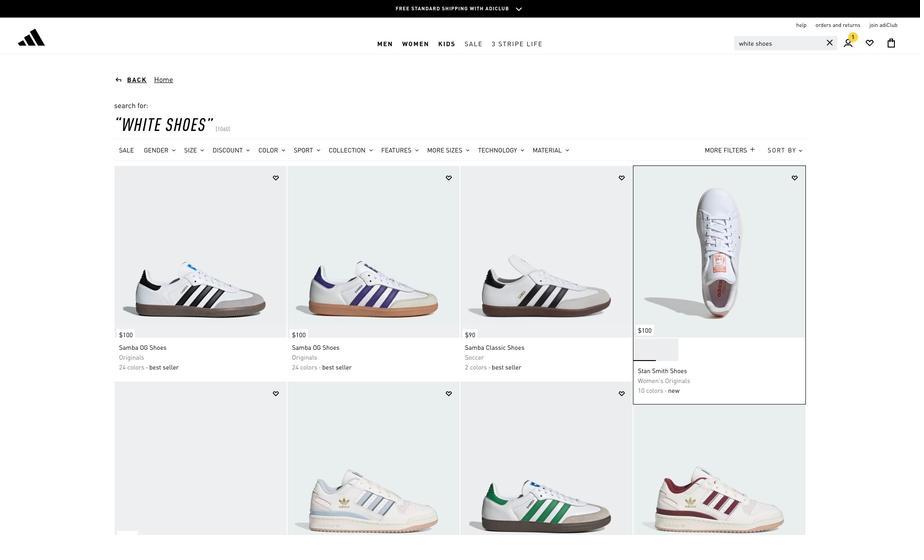Task type: describe. For each thing, give the bounding box(es) containing it.
1 horizontal spatial originals white samba og shoes image
[[288, 166, 460, 338]]

main navigation element
[[219, 33, 701, 54]]



Task type: vqa. For each thing, say whether or not it's contained in the screenshot.
outfit's REPORT
no



Task type: locate. For each thing, give the bounding box(es) containing it.
0 horizontal spatial women's originals white forum low cl shoes image
[[288, 382, 460, 536]]

originals white samba og shoes image
[[115, 166, 287, 338], [288, 166, 460, 338], [461, 382, 633, 536]]

women's originals white stan smith shoes image
[[633, 166, 806, 338], [633, 166, 806, 338], [115, 382, 287, 536]]

2 women's originals white forum low cl shoes image from the left
[[633, 382, 806, 536]]

Search field
[[734, 36, 837, 50]]

2 horizontal spatial originals white samba og shoes image
[[461, 382, 633, 536]]

soccer white samba classic shoes image
[[461, 166, 633, 338]]

women's originals white forum low cl shoes image
[[288, 382, 460, 536], [633, 382, 806, 536]]

back image
[[114, 75, 127, 84]]

1 horizontal spatial women's originals white forum low cl shoes image
[[633, 382, 806, 536]]

1 women's originals white forum low cl shoes image from the left
[[288, 382, 460, 536]]

None field
[[763, 141, 806, 159]]

0 horizontal spatial originals white samba og shoes image
[[115, 166, 287, 338]]



